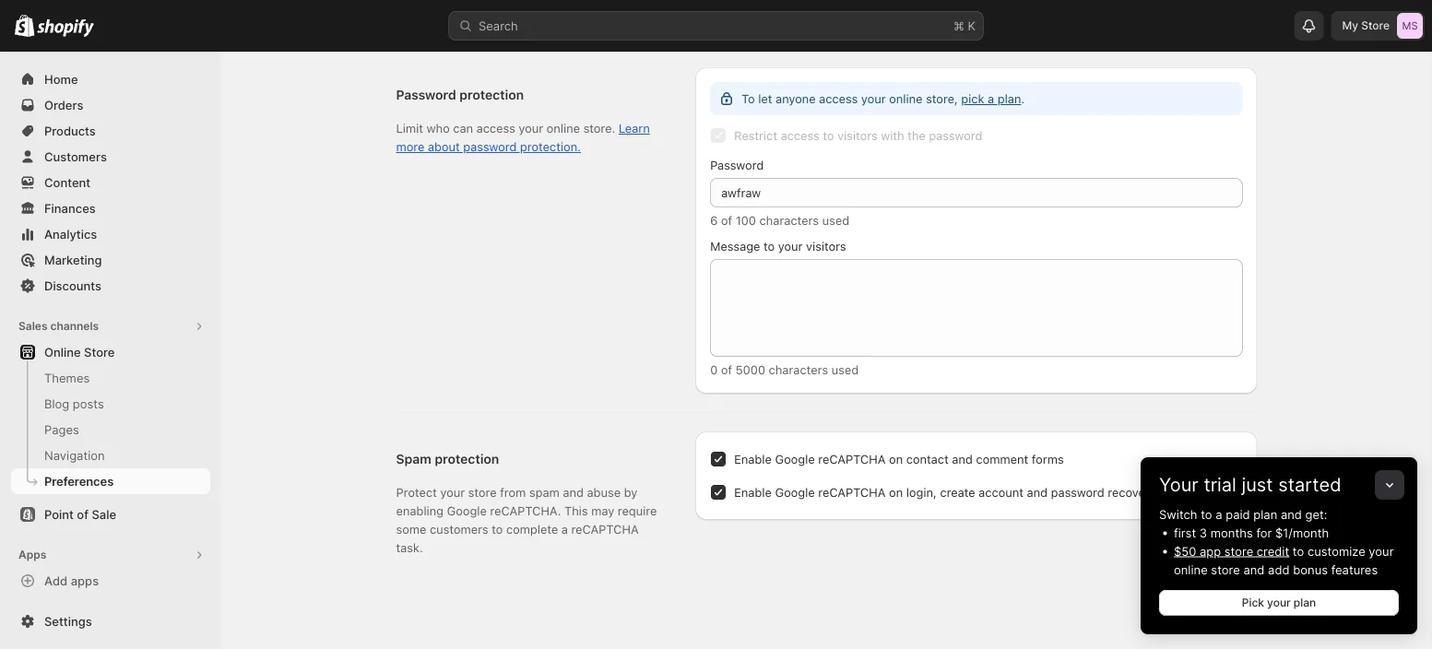Task type: vqa. For each thing, say whether or not it's contained in the screenshot.
Point of Sale button on the bottom left
yes



Task type: locate. For each thing, give the bounding box(es) containing it.
store for online store
[[84, 345, 115, 359]]

settings link
[[11, 609, 210, 635]]

plan down bonus
[[1294, 596, 1317, 610]]

and inside to customize your online store and add bonus features
[[1244, 563, 1265, 577]]

1 vertical spatial store
[[84, 345, 115, 359]]

your trial just started button
[[1141, 458, 1418, 496]]

1 horizontal spatial and
[[1281, 507, 1302, 522]]

store down the sales channels button
[[84, 345, 115, 359]]

0 horizontal spatial and
[[1244, 563, 1265, 577]]

$50 app store credit link
[[1174, 544, 1290, 559]]

marketing link
[[11, 247, 210, 273]]

your trial just started element
[[1141, 506, 1418, 635]]

switch
[[1160, 507, 1198, 522]]

your up "features"
[[1369, 544, 1394, 559]]

3
[[1200, 526, 1208, 540]]

1 horizontal spatial your
[[1369, 544, 1394, 559]]

store right my on the right top of the page
[[1362, 19, 1390, 32]]

apps
[[71, 574, 99, 588]]

trial
[[1204, 474, 1237, 496]]

to left the a at the right
[[1201, 507, 1213, 522]]

customers link
[[11, 144, 210, 170]]

apps
[[18, 548, 46, 562]]

point of sale
[[44, 507, 116, 522]]

plan up for
[[1254, 507, 1278, 522]]

settings
[[44, 614, 92, 629]]

0 vertical spatial your
[[1369, 544, 1394, 559]]

content
[[44, 175, 91, 190]]

online store
[[44, 345, 115, 359]]

home
[[44, 72, 78, 86]]

shopify image
[[37, 19, 94, 37]]

point of sale button
[[0, 502, 221, 528]]

features
[[1332, 563, 1378, 577]]

1 vertical spatial plan
[[1294, 596, 1317, 610]]

0 vertical spatial to
[[1201, 507, 1213, 522]]

k
[[968, 18, 976, 33]]

store inside online store "link"
[[84, 345, 115, 359]]

plan
[[1254, 507, 1278, 522], [1294, 596, 1317, 610]]

and left add
[[1244, 563, 1265, 577]]

store
[[1362, 19, 1390, 32], [84, 345, 115, 359]]

and for store
[[1244, 563, 1265, 577]]

navigation link
[[11, 443, 210, 469]]

0 vertical spatial plan
[[1254, 507, 1278, 522]]

and up $1/month
[[1281, 507, 1302, 522]]

online
[[44, 345, 81, 359]]

to inside to customize your online store and add bonus features
[[1293, 544, 1305, 559]]

point
[[44, 507, 74, 522]]

0 horizontal spatial your
[[1268, 596, 1291, 610]]

0 horizontal spatial store
[[84, 345, 115, 359]]

store
[[1225, 544, 1254, 559], [1212, 563, 1240, 577]]

to
[[1201, 507, 1213, 522], [1293, 544, 1305, 559]]

navigation
[[44, 448, 105, 463]]

home link
[[11, 66, 210, 92]]

months
[[1211, 526, 1253, 540]]

0 vertical spatial and
[[1281, 507, 1302, 522]]

pick
[[1242, 596, 1265, 610]]

your trial just started
[[1160, 474, 1342, 496]]

customers
[[44, 149, 107, 164]]

your right pick
[[1268, 596, 1291, 610]]

1 vertical spatial to
[[1293, 544, 1305, 559]]

my store
[[1343, 19, 1390, 32]]

⌘
[[954, 18, 965, 33]]

0 vertical spatial store
[[1225, 544, 1254, 559]]

1 horizontal spatial plan
[[1294, 596, 1317, 610]]

store down $50 app store credit link
[[1212, 563, 1240, 577]]

1 vertical spatial and
[[1244, 563, 1265, 577]]

content link
[[11, 170, 210, 196]]

discounts link
[[11, 273, 210, 299]]

1 vertical spatial store
[[1212, 563, 1240, 577]]

1 horizontal spatial to
[[1293, 544, 1305, 559]]

and
[[1281, 507, 1302, 522], [1244, 563, 1265, 577]]

apps button
[[11, 542, 210, 568]]

store down months
[[1225, 544, 1254, 559]]

to down $1/month
[[1293, 544, 1305, 559]]

sales
[[18, 320, 48, 333]]

pages link
[[11, 417, 210, 443]]

0 vertical spatial store
[[1362, 19, 1390, 32]]

$1/month
[[1276, 526, 1329, 540]]

1 horizontal spatial store
[[1362, 19, 1390, 32]]

your
[[1369, 544, 1394, 559], [1268, 596, 1291, 610]]

preferences link
[[11, 469, 210, 494]]

0 horizontal spatial to
[[1201, 507, 1213, 522]]

products link
[[11, 118, 210, 144]]



Task type: describe. For each thing, give the bounding box(es) containing it.
credit
[[1257, 544, 1290, 559]]

analytics link
[[11, 221, 210, 247]]

started
[[1279, 474, 1342, 496]]

discounts
[[44, 279, 101, 293]]

⌘ k
[[954, 18, 976, 33]]

online
[[1174, 563, 1208, 577]]

search
[[479, 18, 518, 33]]

$50 app store credit
[[1174, 544, 1290, 559]]

and for plan
[[1281, 507, 1302, 522]]

add
[[1268, 563, 1290, 577]]

customize
[[1308, 544, 1366, 559]]

first
[[1174, 526, 1197, 540]]

first 3 months for $1/month
[[1174, 526, 1329, 540]]

store inside to customize your online store and add bonus features
[[1212, 563, 1240, 577]]

sale
[[92, 507, 116, 522]]

orders link
[[11, 92, 210, 118]]

orders
[[44, 98, 83, 112]]

blog posts
[[44, 397, 104, 411]]

get:
[[1306, 507, 1328, 522]]

channels
[[50, 320, 99, 333]]

switch to a paid plan and get:
[[1160, 507, 1328, 522]]

pages
[[44, 422, 79, 437]]

0 horizontal spatial plan
[[1254, 507, 1278, 522]]

posts
[[73, 397, 104, 411]]

a
[[1216, 507, 1223, 522]]

preferences
[[44, 474, 114, 488]]

pick your plan
[[1242, 596, 1317, 610]]

your
[[1160, 474, 1199, 496]]

sales channels
[[18, 320, 99, 333]]

1 vertical spatial your
[[1268, 596, 1291, 610]]

point of sale link
[[11, 502, 210, 528]]

sales channels button
[[11, 314, 210, 339]]

for
[[1257, 526, 1272, 540]]

marketing
[[44, 253, 102, 267]]

app
[[1200, 544, 1221, 559]]

to customize your online store and add bonus features
[[1174, 544, 1394, 577]]

finances link
[[11, 196, 210, 221]]

your inside to customize your online store and add bonus features
[[1369, 544, 1394, 559]]

products
[[44, 124, 96, 138]]

blog
[[44, 397, 69, 411]]

store for my store
[[1362, 19, 1390, 32]]

themes
[[44, 371, 90, 385]]

of
[[77, 507, 89, 522]]

blog posts link
[[11, 391, 210, 417]]

paid
[[1226, 507, 1251, 522]]

add apps
[[44, 574, 99, 588]]

pick your plan link
[[1160, 590, 1399, 616]]

add apps button
[[11, 568, 210, 594]]

finances
[[44, 201, 96, 215]]

shopify image
[[15, 14, 34, 37]]

bonus
[[1293, 563, 1328, 577]]

$50
[[1174, 544, 1197, 559]]

just
[[1242, 474, 1274, 496]]

my
[[1343, 19, 1359, 32]]

my store image
[[1398, 13, 1423, 39]]

analytics
[[44, 227, 97, 241]]

themes link
[[11, 365, 210, 391]]

add
[[44, 574, 68, 588]]

online store link
[[11, 339, 210, 365]]



